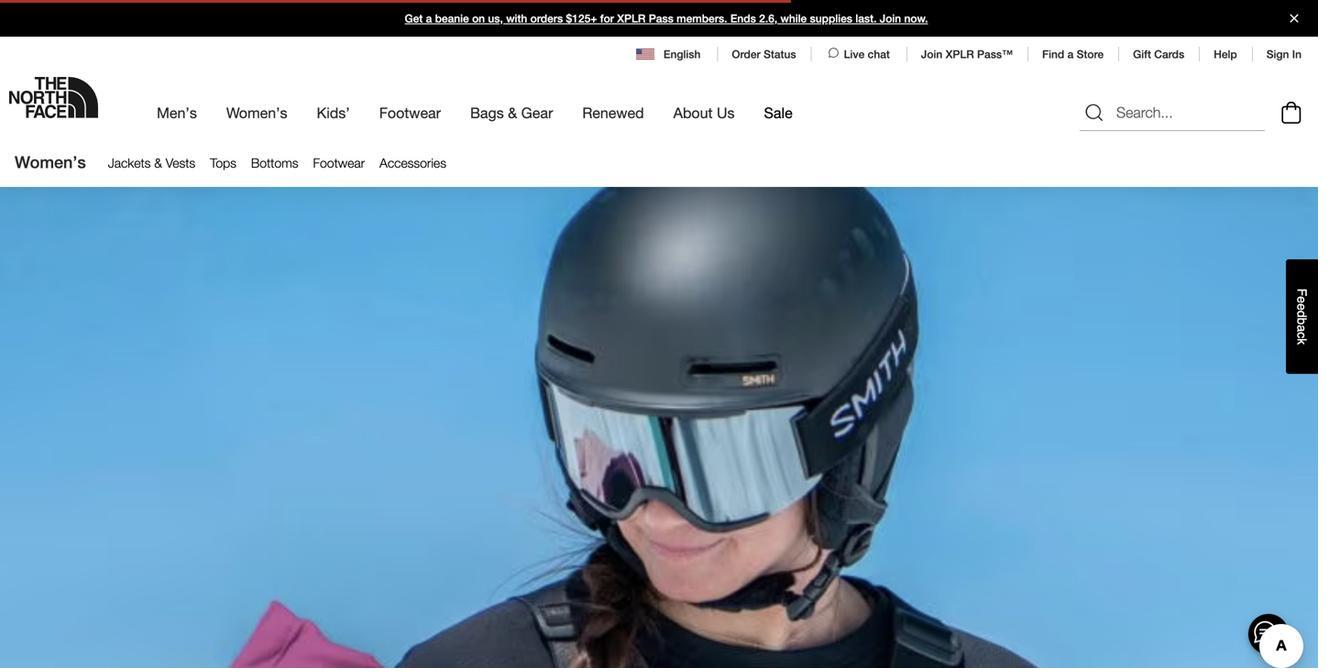 Task type: locate. For each thing, give the bounding box(es) containing it.
footwear for footwear button on the top
[[313, 155, 365, 171]]

footwear
[[379, 104, 441, 122], [313, 155, 365, 171]]

renewed link
[[583, 88, 644, 138]]

members.
[[677, 12, 728, 25]]

join xplr pass™
[[922, 48, 1013, 61]]

women's
[[226, 104, 288, 122], [15, 153, 86, 172]]

0 vertical spatial join
[[880, 12, 902, 25]]

1 horizontal spatial &
[[508, 104, 517, 122]]

in
[[1293, 48, 1302, 61]]

gift
[[1134, 48, 1152, 61]]

0 horizontal spatial &
[[154, 155, 162, 171]]

c
[[1295, 332, 1310, 339]]

0 vertical spatial xplr
[[617, 12, 646, 25]]

gift cards
[[1134, 48, 1185, 61]]

sale
[[764, 104, 793, 122]]

e up d
[[1295, 297, 1310, 304]]

women's inside main content
[[15, 153, 86, 172]]

f
[[1295, 289, 1310, 297]]

0 horizontal spatial women's
[[15, 153, 86, 172]]

a for find
[[1068, 48, 1074, 61]]

join inside get a beanie on us, with orders $125+ for xplr pass members. ends 2.6, while supplies last. join now. "link"
[[880, 12, 902, 25]]

pass
[[649, 12, 674, 25]]

order status link
[[732, 48, 797, 61]]

1 horizontal spatial a
[[1068, 48, 1074, 61]]

kids' link
[[317, 88, 350, 138]]

1 horizontal spatial footwear
[[379, 104, 441, 122]]

renewed
[[583, 104, 644, 122]]

& inside button
[[154, 155, 162, 171]]

0 horizontal spatial footwear
[[313, 155, 365, 171]]

0 vertical spatial &
[[508, 104, 517, 122]]

beanie
[[435, 12, 469, 25]]

0 horizontal spatial join
[[880, 12, 902, 25]]

sign in button
[[1267, 48, 1302, 61]]

1 vertical spatial women's
[[15, 153, 86, 172]]

cards
[[1155, 48, 1185, 61]]

get
[[405, 12, 423, 25]]

1 vertical spatial a
[[1068, 48, 1074, 61]]

jackets & vests
[[108, 155, 195, 171]]

men's
[[157, 104, 197, 122]]

while
[[781, 12, 807, 25]]

ends
[[731, 12, 756, 25]]

women's up the bottoms
[[226, 104, 288, 122]]

sign in
[[1267, 48, 1302, 61]]

& left gear
[[508, 104, 517, 122]]

f e e d b a c k button
[[1287, 260, 1319, 374]]

with
[[506, 12, 528, 25]]

& left vests
[[154, 155, 162, 171]]

1 vertical spatial footwear
[[313, 155, 365, 171]]

tops button
[[203, 151, 244, 175]]

0 vertical spatial women's
[[226, 104, 288, 122]]

join xplr pass™ link
[[922, 48, 1013, 61]]

a up k
[[1295, 325, 1310, 332]]

women's down the north face home page image at the left top
[[15, 153, 86, 172]]

gear
[[522, 104, 553, 122]]

0 vertical spatial a
[[426, 12, 432, 25]]

sign
[[1267, 48, 1290, 61]]

xplr left pass™
[[946, 48, 975, 61]]

order
[[732, 48, 761, 61]]

footwear up accessories
[[379, 104, 441, 122]]

about
[[674, 104, 713, 122]]

vests
[[166, 155, 195, 171]]

2 horizontal spatial a
[[1295, 325, 1310, 332]]

f e e d b a c k
[[1295, 289, 1310, 345]]

join
[[880, 12, 902, 25], [922, 48, 943, 61]]

footwear inside footwear button
[[313, 155, 365, 171]]

join right last.
[[880, 12, 902, 25]]

bottoms button
[[244, 151, 306, 175]]

0 horizontal spatial a
[[426, 12, 432, 25]]

about us link
[[674, 88, 735, 138]]

about us
[[674, 104, 735, 122]]

&
[[508, 104, 517, 122], [154, 155, 162, 171]]

tops
[[210, 155, 237, 171]]

footwear button
[[306, 151, 372, 175]]

xplr right for
[[617, 12, 646, 25]]

footwear down kids' link
[[313, 155, 365, 171]]

jackets & vests button
[[101, 151, 203, 175]]

1 vertical spatial &
[[154, 155, 162, 171]]

english
[[664, 48, 701, 61]]

a
[[426, 12, 432, 25], [1068, 48, 1074, 61], [1295, 325, 1310, 332]]

xplr
[[617, 12, 646, 25], [946, 48, 975, 61]]

join down now.
[[922, 48, 943, 61]]

bottoms
[[251, 155, 299, 171]]

get a beanie on us, with orders $125+ for xplr pass members. ends 2.6, while supplies last. join now.
[[405, 12, 929, 25]]

a right find
[[1068, 48, 1074, 61]]

now.
[[905, 12, 929, 25]]

kids'
[[317, 104, 350, 122]]

$125+
[[566, 12, 597, 25]]

1 e from the top
[[1295, 297, 1310, 304]]

e
[[1295, 297, 1310, 304], [1295, 304, 1310, 311]]

get a beanie on us, with orders $125+ for xplr pass members. ends 2.6, while supplies last. join now. link
[[0, 0, 1319, 37]]

1 horizontal spatial women's
[[226, 104, 288, 122]]

a right get
[[426, 12, 432, 25]]

2 vertical spatial a
[[1295, 325, 1310, 332]]

e up b
[[1295, 304, 1310, 311]]

a inside "link"
[[426, 12, 432, 25]]

d
[[1295, 311, 1310, 318]]

b
[[1295, 318, 1310, 325]]

on the mountain, a person is wearing the insulated freedom bibs and taking off an insulated freedom jacket. "text reads: for the kids. and the kids at heart." image
[[0, 187, 1319, 669]]

0 vertical spatial footwear
[[379, 104, 441, 122]]

1 vertical spatial xplr
[[946, 48, 975, 61]]

order status
[[732, 48, 797, 61]]

1 vertical spatial join
[[922, 48, 943, 61]]

0 horizontal spatial xplr
[[617, 12, 646, 25]]

live
[[844, 48, 865, 61]]



Task type: describe. For each thing, give the bounding box(es) containing it.
last.
[[856, 12, 877, 25]]

accessories button
[[372, 151, 454, 175]]

find a store
[[1043, 48, 1104, 61]]

2 e from the top
[[1295, 304, 1310, 311]]

help link
[[1214, 48, 1238, 61]]

footwear link
[[379, 88, 441, 138]]

footwear for footwear link
[[379, 104, 441, 122]]

search all image
[[1084, 102, 1106, 124]]

xplr inside "link"
[[617, 12, 646, 25]]

2.6,
[[760, 12, 778, 25]]

sale link
[[764, 88, 793, 138]]

women's main content
[[0, 138, 1319, 669]]

bags & gear link
[[470, 88, 553, 138]]

a for get
[[426, 12, 432, 25]]

help
[[1214, 48, 1238, 61]]

bags
[[470, 104, 504, 122]]

store
[[1077, 48, 1104, 61]]

bags & gear
[[470, 104, 553, 122]]

chat
[[868, 48, 890, 61]]

k
[[1295, 339, 1310, 345]]

1 horizontal spatial join
[[922, 48, 943, 61]]

& for bags
[[508, 104, 517, 122]]

Search search field
[[1080, 95, 1266, 131]]

close image
[[1283, 14, 1307, 22]]

1 horizontal spatial xplr
[[946, 48, 975, 61]]

a inside button
[[1295, 325, 1310, 332]]

pass™
[[978, 48, 1013, 61]]

on
[[472, 12, 485, 25]]

find
[[1043, 48, 1065, 61]]

supplies
[[810, 12, 853, 25]]

english link
[[636, 46, 703, 62]]

live chat button
[[826, 46, 892, 62]]

find a store link
[[1043, 48, 1104, 61]]

for
[[601, 12, 614, 25]]

gift cards link
[[1134, 48, 1185, 61]]

status
[[764, 48, 797, 61]]

& for jackets
[[154, 155, 162, 171]]

jackets
[[108, 155, 151, 171]]

live chat
[[844, 48, 890, 61]]

the north face home page image
[[9, 77, 98, 118]]

us
[[717, 104, 735, 122]]

view cart image
[[1278, 99, 1307, 127]]

accessories
[[380, 155, 447, 171]]

women's link
[[226, 88, 288, 138]]

us,
[[488, 12, 503, 25]]

orders
[[531, 12, 563, 25]]

men's link
[[157, 88, 197, 138]]



Task type: vqa. For each thing, say whether or not it's contained in the screenshot.
The North Face home page image
yes



